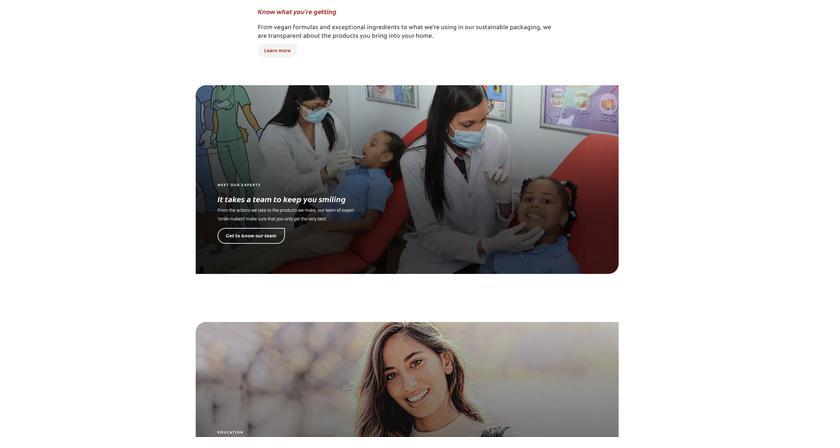 Task type: vqa. For each thing, say whether or not it's contained in the screenshot.
'tips'
no



Task type: locate. For each thing, give the bounding box(es) containing it.
1 horizontal spatial products
[[333, 34, 359, 40]]

ingredients
[[367, 25, 400, 31]]

keep
[[283, 194, 302, 204]]

our
[[465, 25, 475, 31], [318, 207, 325, 213], [256, 232, 263, 239]]

1 vertical spatial you
[[303, 194, 317, 204]]

formulas
[[293, 25, 318, 31]]

it
[[218, 194, 223, 204]]

makers'
[[230, 216, 245, 222]]

we inside from vegan formulas and exceptional ingredients to what we're using in our sustainable packaging, we are transparent about the products you bring into your home.
[[543, 25, 551, 31]]

what
[[277, 7, 292, 16], [409, 25, 423, 31]]

what inside from vegan formulas and exceptional ingredients to what we're using in our sustainable packaging, we are transparent about the products you bring into your home.
[[409, 25, 423, 31]]

takes
[[225, 194, 245, 204]]

learn more link
[[258, 44, 297, 57]]

to left keep
[[274, 194, 282, 204]]

dental experts image
[[196, 85, 619, 274]]

bring
[[372, 34, 387, 40]]

2 vertical spatial our
[[256, 232, 263, 239]]

make
[[246, 216, 257, 222]]

0 horizontal spatial from
[[218, 207, 228, 213]]

our right in
[[465, 25, 475, 31]]

1 vertical spatial products
[[280, 207, 297, 213]]

0 vertical spatial what
[[277, 7, 292, 16]]

only
[[285, 216, 293, 222]]

get to know our team
[[226, 232, 277, 239]]

the up "makers'"
[[229, 207, 235, 213]]

from up the 'smile-
[[218, 207, 228, 213]]

2 horizontal spatial you
[[360, 34, 371, 40]]

team up the take on the left top of the page
[[253, 194, 272, 204]]

make,
[[305, 207, 317, 213]]

what up your
[[409, 25, 423, 31]]

get
[[226, 232, 234, 239]]

of
[[337, 207, 341, 213]]

2 horizontal spatial our
[[465, 25, 475, 31]]

learn more
[[264, 47, 291, 54]]

into
[[389, 34, 400, 40]]

you right that on the left of page
[[276, 216, 284, 222]]

products inside it takes a team to keep you smiling from the actions we take to the products we make, our team of expert 'smile-makers' make sure that you only get the very best.
[[280, 207, 297, 213]]

to right the get
[[235, 232, 240, 239]]

1 vertical spatial our
[[318, 207, 325, 213]]

our up best.
[[318, 207, 325, 213]]

from vegan formulas and exceptional ingredients to what we're using in our sustainable packaging, we are transparent about the products you bring into your home.
[[258, 25, 551, 40]]

that
[[268, 216, 275, 222]]

products down exceptional
[[333, 34, 359, 40]]

our right "know"
[[256, 232, 263, 239]]

learn
[[264, 47, 277, 54]]

a
[[247, 194, 251, 204]]

best.
[[318, 216, 327, 222]]

2 vertical spatial you
[[276, 216, 284, 222]]

we left the take on the left top of the page
[[251, 207, 257, 213]]

more
[[279, 47, 291, 54]]

1 horizontal spatial from
[[258, 25, 273, 31]]

products up only
[[280, 207, 297, 213]]

meet
[[218, 183, 229, 187]]

from up are
[[258, 25, 273, 31]]

0 vertical spatial our
[[465, 25, 475, 31]]

'smile-
[[218, 216, 230, 222]]

1 horizontal spatial what
[[409, 25, 423, 31]]

1 vertical spatial what
[[409, 25, 423, 31]]

1 horizontal spatial our
[[318, 207, 325, 213]]

0 vertical spatial from
[[258, 25, 273, 31]]

you left the bring
[[360, 34, 371, 40]]

0 vertical spatial you
[[360, 34, 371, 40]]

we up get
[[298, 207, 304, 213]]

2 horizontal spatial we
[[543, 25, 551, 31]]

know
[[242, 232, 254, 239]]

0 horizontal spatial our
[[256, 232, 263, 239]]

we
[[543, 25, 551, 31], [251, 207, 257, 213], [298, 207, 304, 213]]

team down that on the left of page
[[265, 232, 277, 239]]

0 horizontal spatial we
[[251, 207, 257, 213]]

the
[[322, 34, 331, 40], [229, 207, 235, 213], [272, 207, 279, 213], [301, 216, 307, 222]]

what up the vegan
[[277, 7, 292, 16]]

from
[[258, 25, 273, 31], [218, 207, 228, 213]]

team
[[253, 194, 272, 204], [326, 207, 336, 213], [265, 232, 277, 239]]

1 vertical spatial from
[[218, 207, 228, 213]]

the right get
[[301, 216, 307, 222]]

the down and
[[322, 34, 331, 40]]

education
[[218, 432, 244, 435]]

to inside from vegan formulas and exceptional ingredients to what we're using in our sustainable packaging, we are transparent about the products you bring into your home.
[[401, 25, 407, 31]]

we right packaging,
[[543, 25, 551, 31]]

0 horizontal spatial products
[[280, 207, 297, 213]]

from inside from vegan formulas and exceptional ingredients to what we're using in our sustainable packaging, we are transparent about the products you bring into your home.
[[258, 25, 273, 31]]

0 horizontal spatial what
[[277, 7, 292, 16]]

you
[[360, 34, 371, 40], [303, 194, 317, 204], [276, 216, 284, 222]]

team left of
[[326, 207, 336, 213]]

very
[[308, 216, 317, 222]]

products
[[333, 34, 359, 40], [280, 207, 297, 213]]

to up your
[[401, 25, 407, 31]]

know what you're getting
[[258, 7, 337, 16]]

to
[[401, 25, 407, 31], [274, 194, 282, 204], [267, 207, 271, 213], [235, 232, 240, 239]]

are
[[258, 34, 267, 40]]

the up that on the left of page
[[272, 207, 279, 213]]

exceptional
[[332, 25, 366, 31]]

you up make,
[[303, 194, 317, 204]]

0 vertical spatial products
[[333, 34, 359, 40]]

0 horizontal spatial you
[[276, 216, 284, 222]]



Task type: describe. For each thing, give the bounding box(es) containing it.
2 vertical spatial team
[[265, 232, 277, 239]]

get
[[294, 216, 300, 222]]

get to know our team link
[[218, 228, 285, 244]]

we're
[[425, 25, 440, 31]]

to right the take on the left top of the page
[[267, 207, 271, 213]]

you're
[[294, 7, 312, 16]]

0 vertical spatial team
[[253, 194, 272, 204]]

1 horizontal spatial we
[[298, 207, 304, 213]]

our
[[231, 183, 240, 187]]

about
[[303, 34, 320, 40]]

our inside it takes a team to keep you smiling from the actions we take to the products we make, our team of expert 'smile-makers' make sure that you only get the very best.
[[318, 207, 325, 213]]

expert
[[342, 207, 354, 213]]

1 vertical spatial team
[[326, 207, 336, 213]]

sure
[[258, 216, 267, 222]]

from inside it takes a team to keep you smiling from the actions we take to the products we make, our team of expert 'smile-makers' make sure that you only get the very best.
[[218, 207, 228, 213]]

take
[[258, 207, 266, 213]]

products inside from vegan formulas and exceptional ingredients to what we're using in our sustainable packaging, we are transparent about the products you bring into your home.
[[333, 34, 359, 40]]

vegan
[[274, 25, 292, 31]]

packaging,
[[510, 25, 542, 31]]

the inside from vegan formulas and exceptional ingredients to what we're using in our sustainable packaging, we are transparent about the products you bring into your home.
[[322, 34, 331, 40]]

smiling
[[319, 194, 346, 204]]

your
[[402, 34, 414, 40]]

make the u image
[[196, 323, 619, 438]]

sustainable
[[476, 25, 509, 31]]

meet our experts
[[218, 183, 261, 187]]

actions
[[236, 207, 250, 213]]

you inside from vegan formulas and exceptional ingredients to what we're using in our sustainable packaging, we are transparent about the products you bring into your home.
[[360, 34, 371, 40]]

know
[[258, 7, 275, 16]]

1 horizontal spatial you
[[303, 194, 317, 204]]

getting
[[314, 7, 337, 16]]

home.
[[416, 34, 434, 40]]

in
[[458, 25, 464, 31]]

transparent
[[268, 34, 302, 40]]

experts
[[241, 183, 261, 187]]

our inside from vegan formulas and exceptional ingredients to what we're using in our sustainable packaging, we are transparent about the products you bring into your home.
[[465, 25, 475, 31]]

it takes a team to keep you smiling from the actions we take to the products we make, our team of expert 'smile-makers' make sure that you only get the very best.
[[218, 194, 354, 222]]

and
[[320, 25, 331, 31]]

using
[[441, 25, 457, 31]]



